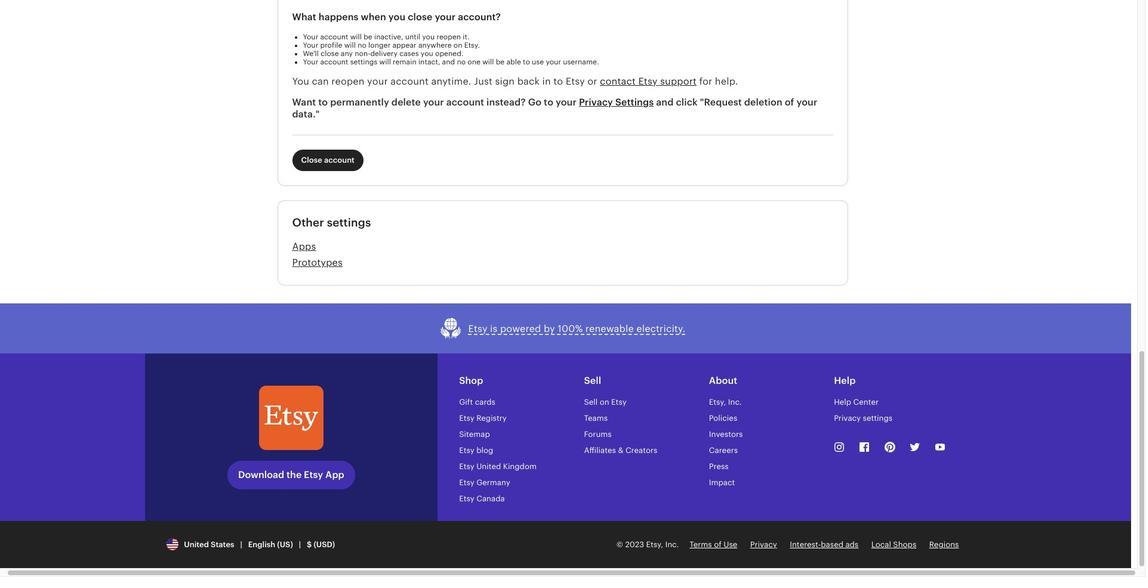 Task type: locate. For each thing, give the bounding box(es) containing it.
account down happens
[[320, 33, 348, 41]]

your inside your account will be inactive, until you reopen it. your profile will no longer appear anywhere on etsy. we'll close any non-delivery cases you opened. your account settings will remain intact, and no one will be able to use your username.
[[546, 58, 561, 66]]

interest-
[[790, 541, 821, 550]]

settings inside your account will be inactive, until you reopen it. your profile will no longer appear anywhere on etsy. we'll close any non-delivery cases you opened. your account settings will remain intact, and no one will be able to use your username.
[[350, 58, 377, 66]]

0 vertical spatial reopen
[[437, 33, 461, 41]]

etsy inside 'button'
[[468, 323, 487, 335]]

of right deletion
[[785, 97, 794, 108]]

privacy down help center
[[834, 414, 861, 423]]

regions
[[929, 541, 959, 550]]

account right "close"
[[324, 156, 355, 165]]

etsy left canada
[[459, 495, 474, 504]]

to
[[523, 58, 530, 66], [553, 76, 563, 87], [318, 97, 328, 108], [544, 97, 553, 108]]

of left use
[[714, 541, 722, 550]]

etsy registry link
[[459, 414, 507, 423]]

to right in
[[553, 76, 563, 87]]

0 horizontal spatial no
[[358, 41, 366, 49]]

0 horizontal spatial close
[[321, 49, 339, 58]]

inc. left 'terms' on the bottom of page
[[665, 541, 679, 550]]

etsy left "is"
[[468, 323, 487, 335]]

0 horizontal spatial etsy,
[[646, 541, 663, 550]]

1 horizontal spatial reopen
[[437, 33, 461, 41]]

sell up sell on etsy link
[[584, 376, 601, 387]]

gift
[[459, 398, 473, 407]]

0 horizontal spatial of
[[714, 541, 722, 550]]

0 horizontal spatial reopen
[[331, 76, 365, 87]]

and
[[442, 58, 455, 66], [656, 97, 674, 108]]

opened.
[[435, 49, 463, 58]]

shop
[[459, 376, 483, 387]]

1 vertical spatial settings
[[327, 217, 371, 229]]

0 horizontal spatial united
[[184, 541, 209, 550]]

reopen up opened.
[[437, 33, 461, 41]]

your up anywhere
[[435, 11, 456, 23]]

help up help center
[[834, 376, 856, 387]]

0 horizontal spatial inc.
[[665, 541, 679, 550]]

anywhere
[[418, 41, 452, 49]]

2 vertical spatial you
[[421, 49, 433, 58]]

canada
[[476, 495, 505, 504]]

etsy
[[566, 76, 585, 87], [638, 76, 658, 87], [468, 323, 487, 335], [611, 398, 627, 407], [459, 414, 474, 423], [459, 447, 474, 456], [459, 463, 474, 472], [304, 470, 323, 481], [459, 479, 474, 488], [459, 495, 474, 504]]

privacy for the privacy link
[[750, 541, 777, 550]]

electricity.
[[636, 323, 685, 335]]

etsy up settings
[[638, 76, 658, 87]]

1 vertical spatial sell
[[584, 398, 598, 407]]

etsy, right 2023
[[646, 541, 663, 550]]

sign
[[495, 76, 515, 87]]

no left one
[[457, 58, 466, 66]]

etsy canada link
[[459, 495, 505, 504]]

privacy for privacy settings
[[834, 414, 861, 423]]

reopen up permanently
[[331, 76, 365, 87]]

account down the anytime.
[[446, 97, 484, 108]]

etsy, inc. link
[[709, 398, 742, 407]]

0 vertical spatial inc.
[[728, 398, 742, 407]]

1 vertical spatial no
[[457, 58, 466, 66]]

0 vertical spatial be
[[364, 33, 372, 41]]

settings right other
[[327, 217, 371, 229]]

in
[[542, 76, 551, 87]]

1 help from the top
[[834, 376, 856, 387]]

0 vertical spatial privacy
[[579, 97, 613, 108]]

1 vertical spatial close
[[321, 49, 339, 58]]

reopen
[[437, 33, 461, 41], [331, 76, 365, 87]]

help center link
[[834, 398, 879, 407]]

1 horizontal spatial no
[[457, 58, 466, 66]]

be up non-
[[364, 33, 372, 41]]

united right us icon
[[184, 541, 209, 550]]

will down longer
[[379, 58, 391, 66]]

3 your from the top
[[303, 58, 318, 66]]

1 vertical spatial on
[[600, 398, 609, 407]]

1 horizontal spatial be
[[496, 58, 505, 66]]

your up "we'll"
[[303, 33, 318, 41]]

close
[[301, 156, 322, 165]]

to left use
[[523, 58, 530, 66]]

sell up teams "link"
[[584, 398, 598, 407]]

policies
[[709, 414, 737, 423]]

careers
[[709, 447, 738, 456]]

1 vertical spatial and
[[656, 97, 674, 108]]

1 horizontal spatial on
[[600, 398, 609, 407]]

privacy down or
[[579, 97, 613, 108]]

close
[[408, 11, 432, 23], [321, 49, 339, 58]]

your account will be inactive, until you reopen it. your profile will no longer appear anywhere on etsy. we'll close any non-delivery cases you opened. your account settings will remain intact, and no one will be able to use your username.
[[303, 33, 599, 66]]

0 horizontal spatial on
[[454, 41, 462, 49]]

0 vertical spatial no
[[358, 41, 366, 49]]

when
[[361, 11, 386, 23]]

0 vertical spatial on
[[454, 41, 462, 49]]

account?
[[458, 11, 501, 23]]

close left any
[[321, 49, 339, 58]]

1 sell from the top
[[584, 376, 601, 387]]

© 2023 etsy, inc.
[[616, 541, 679, 550]]

will
[[350, 33, 362, 41], [344, 41, 356, 49], [379, 58, 391, 66], [482, 58, 494, 66]]

to right want
[[318, 97, 328, 108]]

and right intact,
[[442, 58, 455, 66]]

your right use
[[546, 58, 561, 66]]

settings down longer
[[350, 58, 377, 66]]

0 horizontal spatial |
[[240, 541, 242, 550]]

data."
[[292, 109, 320, 120]]

your up the can
[[303, 58, 318, 66]]

privacy right use
[[750, 541, 777, 550]]

0 vertical spatial settings
[[350, 58, 377, 66]]

0 vertical spatial sell
[[584, 376, 601, 387]]

united
[[476, 463, 501, 472], [184, 541, 209, 550]]

registry
[[476, 414, 507, 423]]

on up teams "link"
[[600, 398, 609, 407]]

you right until at the top of the page
[[422, 33, 435, 41]]

0 vertical spatial of
[[785, 97, 794, 108]]

2 vertical spatial settings
[[863, 414, 892, 423]]

1 vertical spatial privacy
[[834, 414, 861, 423]]

sell
[[584, 376, 601, 387], [584, 398, 598, 407]]

back
[[517, 76, 540, 87]]

forums
[[584, 431, 612, 439]]

0 horizontal spatial and
[[442, 58, 455, 66]]

2023
[[625, 541, 644, 550]]

close account
[[301, 156, 355, 165]]

of
[[785, 97, 794, 108], [714, 541, 722, 550]]

you up the inactive,
[[388, 11, 405, 23]]

gift cards
[[459, 398, 495, 407]]

1 horizontal spatial united
[[476, 463, 501, 472]]

your right deletion
[[797, 97, 817, 108]]

etsy blog
[[459, 447, 493, 456]]

privacy settings link
[[834, 414, 892, 423]]

account inside button
[[324, 156, 355, 165]]

0 vertical spatial and
[[442, 58, 455, 66]]

| right states
[[240, 541, 242, 550]]

1 horizontal spatial of
[[785, 97, 794, 108]]

sitemap link
[[459, 431, 490, 439]]

0 horizontal spatial be
[[364, 33, 372, 41]]

we'll
[[303, 49, 319, 58]]

0 vertical spatial close
[[408, 11, 432, 23]]

0 horizontal spatial privacy
[[579, 97, 613, 108]]

1 vertical spatial of
[[714, 541, 722, 550]]

germany
[[476, 479, 510, 488]]

settings
[[350, 58, 377, 66], [327, 217, 371, 229], [863, 414, 892, 423]]

etsy is powered by 100% renewable electricity. button
[[440, 318, 685, 340]]

inc.
[[728, 398, 742, 407], [665, 541, 679, 550]]

0 vertical spatial united
[[476, 463, 501, 472]]

terms of use link
[[690, 541, 737, 550]]

0 vertical spatial help
[[834, 376, 856, 387]]

your up permanently
[[367, 76, 388, 87]]

united down blog
[[476, 463, 501, 472]]

support
[[660, 76, 697, 87]]

2 horizontal spatial privacy
[[834, 414, 861, 423]]

one
[[468, 58, 480, 66]]

your left profile
[[303, 41, 318, 49]]

2 help from the top
[[834, 398, 851, 407]]

2 vertical spatial privacy
[[750, 541, 777, 550]]

until
[[405, 33, 420, 41]]

local shops
[[871, 541, 916, 550]]

etsy left or
[[566, 76, 585, 87]]

about
[[709, 376, 737, 387]]

1 horizontal spatial |
[[299, 541, 301, 550]]

other settings
[[292, 217, 371, 229]]

etsy germany link
[[459, 479, 510, 488]]

download
[[238, 470, 284, 481]]

be left able at the top left of the page
[[496, 58, 505, 66]]

on
[[454, 41, 462, 49], [600, 398, 609, 407]]

close up until at the top of the page
[[408, 11, 432, 23]]

1 horizontal spatial and
[[656, 97, 674, 108]]

interest-based ads link
[[790, 541, 859, 550]]

any
[[341, 49, 353, 58]]

settings down center
[[863, 414, 892, 423]]

just
[[474, 76, 493, 87]]

etsy,
[[709, 398, 726, 407], [646, 541, 663, 550]]

1 horizontal spatial privacy
[[750, 541, 777, 550]]

0 vertical spatial etsy,
[[709, 398, 726, 407]]

2 sell from the top
[[584, 398, 598, 407]]

creators
[[625, 447, 657, 456]]

©
[[616, 541, 623, 550]]

help left center
[[834, 398, 851, 407]]

on left it.
[[454, 41, 462, 49]]

| left $ at the bottom left of page
[[299, 541, 301, 550]]

(us)
[[277, 541, 293, 550]]

will right one
[[482, 58, 494, 66]]

2 | from the left
[[299, 541, 301, 550]]

shops
[[893, 541, 916, 550]]

and left click
[[656, 97, 674, 108]]

instead?
[[487, 97, 526, 108]]

1 vertical spatial help
[[834, 398, 851, 407]]

you right cases
[[421, 49, 433, 58]]

no left longer
[[358, 41, 366, 49]]

1 your from the top
[[303, 33, 318, 41]]

etsy, up policies "link" on the right bottom of the page
[[709, 398, 726, 407]]

apps link
[[292, 239, 833, 255]]

inc. up policies "link" on the right bottom of the page
[[728, 398, 742, 407]]

1 vertical spatial inc.
[[665, 541, 679, 550]]

powered
[[500, 323, 541, 335]]

etsy up the forums "link"
[[611, 398, 627, 407]]

impact
[[709, 479, 735, 488]]

remain
[[393, 58, 416, 66]]



Task type: describe. For each thing, give the bounding box(es) containing it.
sell for sell on etsy
[[584, 398, 598, 407]]

100%
[[558, 323, 583, 335]]

press
[[709, 463, 729, 472]]

1 horizontal spatial etsy,
[[709, 398, 726, 407]]

us image
[[166, 539, 178, 551]]

states
[[211, 541, 234, 550]]

username.
[[563, 58, 599, 66]]

etsy down etsy blog
[[459, 463, 474, 472]]

delete
[[391, 97, 421, 108]]

investors link
[[709, 431, 743, 439]]

profile
[[320, 41, 342, 49]]

privacy link
[[750, 541, 777, 550]]

1 horizontal spatial inc.
[[728, 398, 742, 407]]

sell for sell
[[584, 376, 601, 387]]

your right delete
[[423, 97, 444, 108]]

sitemap
[[459, 431, 490, 439]]

affiliates & creators
[[584, 447, 657, 456]]

teams link
[[584, 414, 608, 423]]

local
[[871, 541, 891, 550]]

download the etsy app link
[[227, 461, 355, 490]]

close inside your account will be inactive, until you reopen it. your profile will no longer appear anywhere on etsy. we'll close any non-delivery cases you opened. your account settings will remain intact, and no one will be able to use your username.
[[321, 49, 339, 58]]

longer
[[368, 41, 391, 49]]

etsy down sitemap link
[[459, 447, 474, 456]]

ads
[[845, 541, 859, 550]]

permanently
[[330, 97, 389, 108]]

app
[[325, 470, 344, 481]]

non-
[[355, 49, 370, 58]]

"request
[[700, 97, 742, 108]]

etsy germany
[[459, 479, 510, 488]]

privacy settings
[[834, 414, 892, 423]]

appear
[[392, 41, 416, 49]]

renewable
[[585, 323, 634, 335]]

for
[[699, 76, 712, 87]]

able
[[506, 58, 521, 66]]

deletion
[[744, 97, 782, 108]]

click
[[676, 97, 698, 108]]

to right go
[[544, 97, 553, 108]]

cards
[[475, 398, 495, 407]]

investors
[[709, 431, 743, 439]]

is
[[490, 323, 498, 335]]

center
[[853, 398, 879, 407]]

your right go
[[556, 97, 577, 108]]

terms
[[690, 541, 712, 550]]

1 vertical spatial united
[[184, 541, 209, 550]]

help.
[[715, 76, 738, 87]]

you can reopen your account anytime. just sign back in to etsy or contact etsy support for help.
[[292, 76, 738, 87]]

use
[[724, 541, 737, 550]]

use
[[532, 58, 544, 66]]

1 vertical spatial be
[[496, 58, 505, 66]]

etsy up etsy canada link
[[459, 479, 474, 488]]

anytime.
[[431, 76, 471, 87]]

$
[[307, 541, 312, 550]]

what
[[292, 11, 316, 23]]

affiliates & creators link
[[584, 447, 657, 456]]

will up non-
[[350, 33, 362, 41]]

on inside your account will be inactive, until you reopen it. your profile will no longer appear anywhere on etsy. we'll close any non-delivery cases you opened. your account settings will remain intact, and no one will be able to use your username.
[[454, 41, 462, 49]]

want to permanently delete your account instead? go to your privacy settings
[[292, 97, 654, 108]]

and inside and click "request deletion of your data."
[[656, 97, 674, 108]]

careers link
[[709, 447, 738, 456]]

settings for privacy settings
[[863, 414, 892, 423]]

0 vertical spatial you
[[388, 11, 405, 23]]

1 horizontal spatial close
[[408, 11, 432, 23]]

your inside and click "request deletion of your data."
[[797, 97, 817, 108]]

regions button
[[929, 540, 959, 551]]

and click "request deletion of your data."
[[292, 97, 817, 120]]

etsy united kingdom
[[459, 463, 537, 472]]

to inside your account will be inactive, until you reopen it. your profile will no longer appear anywhere on etsy. we'll close any non-delivery cases you opened. your account settings will remain intact, and no one will be able to use your username.
[[523, 58, 530, 66]]

etsy canada
[[459, 495, 505, 504]]

apps
[[292, 241, 316, 252]]

help for help center
[[834, 398, 851, 407]]

privacy settings link
[[579, 97, 654, 108]]

by
[[544, 323, 555, 335]]

impact link
[[709, 479, 735, 488]]

1 | from the left
[[240, 541, 242, 550]]

what happens when you close your account?
[[292, 11, 501, 23]]

1 vertical spatial reopen
[[331, 76, 365, 87]]

apps prototypes
[[292, 241, 343, 269]]

reopen inside your account will be inactive, until you reopen it. your profile will no longer appear anywhere on etsy. we'll close any non-delivery cases you opened. your account settings will remain intact, and no one will be able to use your username.
[[437, 33, 461, 41]]

account down profile
[[320, 58, 348, 66]]

of inside and click "request deletion of your data."
[[785, 97, 794, 108]]

inactive,
[[374, 33, 403, 41]]

1 vertical spatial you
[[422, 33, 435, 41]]

help for help
[[834, 376, 856, 387]]

prototypes
[[292, 257, 343, 269]]

go
[[528, 97, 541, 108]]

close account button
[[292, 150, 363, 171]]

other
[[292, 217, 324, 229]]

etsy down gift
[[459, 414, 474, 423]]

contact etsy support link
[[600, 76, 697, 87]]

terms of use
[[690, 541, 737, 550]]

etsy registry
[[459, 414, 507, 423]]

blog
[[476, 447, 493, 456]]

can
[[312, 76, 329, 87]]

and inside your account will be inactive, until you reopen it. your profile will no longer appear anywhere on etsy. we'll close any non-delivery cases you opened. your account settings will remain intact, and no one will be able to use your username.
[[442, 58, 455, 66]]

based
[[821, 541, 843, 550]]

1 vertical spatial etsy,
[[646, 541, 663, 550]]

teams
[[584, 414, 608, 423]]

want
[[292, 97, 316, 108]]

local shops link
[[871, 541, 916, 550]]

forums link
[[584, 431, 612, 439]]

download the etsy app
[[238, 470, 344, 481]]

2 your from the top
[[303, 41, 318, 49]]

the
[[287, 470, 302, 481]]

settings for other settings
[[327, 217, 371, 229]]

etsy united kingdom link
[[459, 463, 537, 472]]

sell on etsy link
[[584, 398, 627, 407]]

etsy, inc.
[[709, 398, 742, 407]]

account down 'remain'
[[391, 76, 429, 87]]

etsy blog link
[[459, 447, 493, 456]]

etsy is powered by 100% renewable electricity.
[[468, 323, 685, 335]]

united states   |   english (us)   |   $ (usd)
[[180, 541, 335, 550]]

contact
[[600, 76, 636, 87]]

etsy right the
[[304, 470, 323, 481]]

settings
[[615, 97, 654, 108]]

(usd)
[[314, 541, 335, 550]]

will right profile
[[344, 41, 356, 49]]



Task type: vqa. For each thing, say whether or not it's contained in the screenshot.
the service at the top left
no



